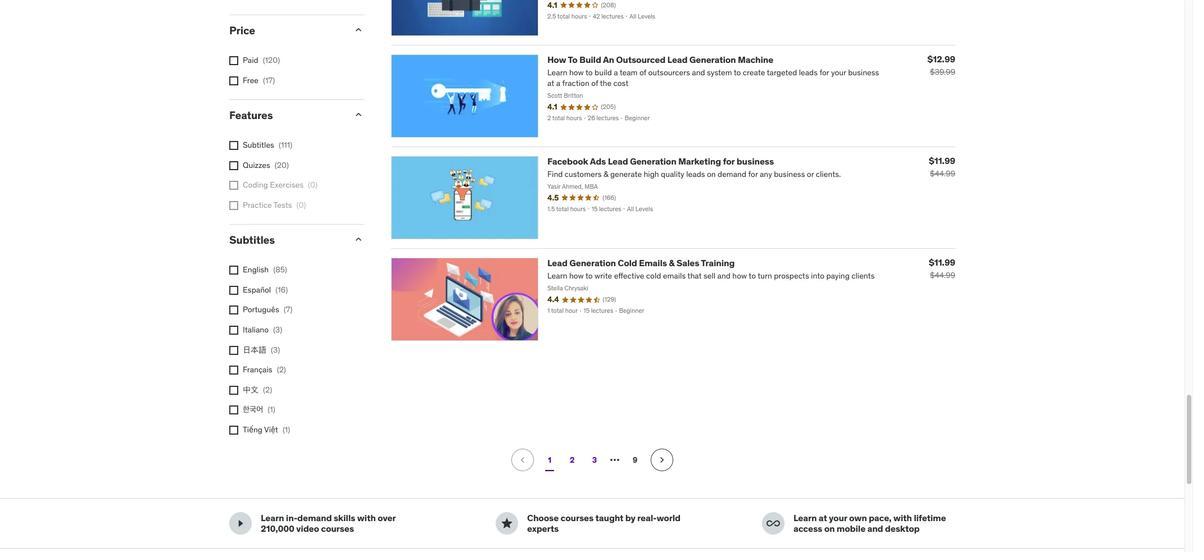 Task type: describe. For each thing, give the bounding box(es) containing it.
português
[[243, 305, 279, 315]]

how
[[548, 54, 567, 65]]

3
[[593, 455, 597, 466]]

demand
[[298, 513, 332, 524]]

coding
[[243, 180, 268, 190]]

việt
[[264, 425, 278, 435]]

quizzes (20)
[[243, 160, 289, 170]]

xsmall image for tiếng
[[229, 426, 238, 435]]

(85)
[[273, 265, 287, 275]]

world
[[657, 513, 681, 524]]

courses inside learn in-demand skills with over 210,000 video courses
[[321, 524, 354, 535]]

italiano
[[243, 325, 269, 335]]

0 horizontal spatial (1)
[[268, 405, 275, 415]]

pace,
[[869, 513, 892, 524]]

1 link
[[539, 450, 561, 472]]

own
[[850, 513, 868, 524]]

emails
[[639, 258, 668, 269]]

at
[[819, 513, 828, 524]]

lifetime
[[914, 513, 947, 524]]

italiano (3)
[[243, 325, 282, 335]]

(0) for practice tests (0)
[[297, 200, 306, 210]]

1 horizontal spatial (1)
[[283, 425, 290, 435]]

sales
[[677, 258, 700, 269]]

1 horizontal spatial generation
[[630, 156, 677, 167]]

xsmall image for paid
[[229, 56, 238, 65]]

english
[[243, 265, 269, 275]]

over
[[378, 513, 396, 524]]

subtitles (111)
[[243, 140, 293, 150]]

$12.99 $39.99
[[928, 53, 956, 77]]

xsmall image for quizzes
[[229, 161, 238, 170]]

210,000
[[261, 524, 295, 535]]

español (16)
[[243, 285, 288, 295]]

xsmall image for español
[[229, 286, 238, 295]]

(7)
[[284, 305, 293, 315]]

lead generation cold emails & sales training link
[[548, 258, 735, 269]]

(20)
[[275, 160, 289, 170]]

learn for learn at your own pace, with lifetime access on mobile and desktop
[[794, 513, 817, 524]]

(3) for italiano (3)
[[273, 325, 282, 335]]

training
[[701, 258, 735, 269]]

tiếng
[[243, 425, 263, 435]]

(120)
[[263, 55, 280, 65]]

xsmall image for practice
[[229, 201, 238, 210]]

français (2)
[[243, 365, 286, 375]]

ads
[[590, 156, 606, 167]]

xsmall image for português
[[229, 306, 238, 315]]

&
[[669, 258, 675, 269]]

medium image for choose courses taught by real-world experts
[[501, 518, 514, 531]]

$44.99 for lead generation cold emails & sales training
[[931, 271, 956, 281]]

small image
[[353, 234, 364, 245]]

xsmall image for 한국어
[[229, 406, 238, 415]]

paid
[[243, 55, 258, 65]]

choose courses taught by real-world experts
[[528, 513, 681, 535]]

tests
[[274, 200, 292, 210]]

with inside learn in-demand skills with over 210,000 video courses
[[357, 513, 376, 524]]

paid (120)
[[243, 55, 280, 65]]

features button
[[229, 109, 344, 122]]

xsmall image for 中文
[[229, 386, 238, 395]]

to
[[568, 54, 578, 65]]

subtitles button
[[229, 234, 344, 247]]

by
[[626, 513, 636, 524]]

next page image
[[657, 455, 668, 466]]

$11.99 $44.99 for facebook ads lead generation marketing for business
[[929, 155, 956, 179]]

video
[[296, 524, 319, 535]]

experts
[[528, 524, 559, 535]]

3 link
[[584, 450, 606, 472]]

$44.99 for facebook ads lead generation marketing for business
[[931, 169, 956, 179]]

1 vertical spatial lead
[[608, 156, 628, 167]]

small image for price
[[353, 24, 364, 36]]

日本語
[[243, 345, 267, 355]]

learn at your own pace, with lifetime access on mobile and desktop
[[794, 513, 947, 535]]

mobile
[[837, 524, 866, 535]]

xsmall image for english
[[229, 266, 238, 275]]

an
[[603, 54, 615, 65]]

outsourced
[[616, 54, 666, 65]]

coding exercises (0)
[[243, 180, 318, 190]]

lead generation cold emails & sales training
[[548, 258, 735, 269]]

skills
[[334, 513, 356, 524]]

(16)
[[276, 285, 288, 295]]

cold
[[618, 258, 638, 269]]

taught
[[596, 513, 624, 524]]

中文
[[243, 385, 259, 395]]

practice tests (0)
[[243, 200, 306, 210]]



Task type: vqa. For each thing, say whether or not it's contained in the screenshot.


Task type: locate. For each thing, give the bounding box(es) containing it.
xsmall image left the français
[[229, 366, 238, 375]]

0 horizontal spatial (0)
[[297, 200, 306, 210]]

small image for features
[[353, 109, 364, 120]]

español
[[243, 285, 271, 295]]

(111)
[[279, 140, 293, 150]]

2 horizontal spatial generation
[[690, 54, 736, 65]]

0 vertical spatial $44.99
[[931, 169, 956, 179]]

(0) for coding exercises (0)
[[308, 180, 318, 190]]

2 $11.99 $44.99 from the top
[[929, 257, 956, 281]]

exercises
[[270, 180, 304, 190]]

2 link
[[561, 450, 584, 472]]

in-
[[286, 513, 298, 524]]

how to build an outsourced lead generation machine link
[[548, 54, 774, 65]]

1 small image from the top
[[353, 24, 364, 36]]

$11.99 $44.99 for lead generation cold emails & sales training
[[929, 257, 956, 281]]

6 xsmall image from the top
[[229, 386, 238, 395]]

subtitles for subtitles
[[229, 234, 275, 247]]

build
[[580, 54, 602, 65]]

2 small image from the top
[[353, 109, 364, 120]]

and
[[868, 524, 884, 535]]

français
[[243, 365, 273, 375]]

subtitles for subtitles (111)
[[243, 140, 274, 150]]

choose
[[528, 513, 559, 524]]

practice
[[243, 200, 272, 210]]

desktop
[[886, 524, 920, 535]]

1 $11.99 from the top
[[929, 155, 956, 166]]

ellipsis image
[[608, 454, 622, 467]]

$11.99 for lead generation cold emails & sales training
[[929, 257, 956, 268]]

3 medium image from the left
[[767, 518, 781, 531]]

1 horizontal spatial medium image
[[501, 518, 514, 531]]

0 horizontal spatial (2)
[[263, 385, 272, 395]]

medium image
[[234, 518, 247, 531], [501, 518, 514, 531], [767, 518, 781, 531]]

with left over
[[357, 513, 376, 524]]

medium image left access
[[767, 518, 781, 531]]

0 vertical spatial generation
[[690, 54, 736, 65]]

7 xsmall image from the top
[[229, 366, 238, 375]]

xsmall image left "日本語"
[[229, 346, 238, 355]]

(0) right the exercises
[[308, 180, 318, 190]]

9
[[633, 455, 638, 466]]

(1)
[[268, 405, 275, 415], [283, 425, 290, 435]]

(3) right italiano
[[273, 325, 282, 335]]

(0) right tests
[[297, 200, 306, 210]]

previous page image
[[517, 455, 529, 466]]

machine
[[738, 54, 774, 65]]

learn inside learn at your own pace, with lifetime access on mobile and desktop
[[794, 513, 817, 524]]

4 xsmall image from the top
[[229, 306, 238, 315]]

(2) for 中文 (2)
[[263, 385, 272, 395]]

0 vertical spatial $11.99 $44.99
[[929, 155, 956, 179]]

日本語 (3)
[[243, 345, 280, 355]]

free
[[243, 75, 259, 85]]

xsmall image
[[229, 56, 238, 65], [229, 161, 238, 170], [229, 181, 238, 190], [229, 266, 238, 275], [229, 286, 238, 295], [229, 386, 238, 395], [229, 426, 238, 435]]

1 xsmall image from the top
[[229, 56, 238, 65]]

1 vertical spatial (3)
[[271, 345, 280, 355]]

1 horizontal spatial (2)
[[277, 365, 286, 375]]

1 horizontal spatial with
[[894, 513, 913, 524]]

5 xsmall image from the top
[[229, 286, 238, 295]]

access
[[794, 524, 823, 535]]

1 vertical spatial (2)
[[263, 385, 272, 395]]

0 vertical spatial (3)
[[273, 325, 282, 335]]

2 vertical spatial lead
[[548, 258, 568, 269]]

medium image for learn in-demand skills with over 210,000 video courses
[[234, 518, 247, 531]]

xsmall image for free
[[229, 76, 238, 85]]

subtitles up english
[[229, 234, 275, 247]]

courses
[[561, 513, 594, 524], [321, 524, 354, 535]]

quizzes
[[243, 160, 270, 170]]

(1) right việt
[[283, 425, 290, 435]]

xsmall image for coding
[[229, 181, 238, 190]]

4 xsmall image from the top
[[229, 266, 238, 275]]

2 learn from the left
[[794, 513, 817, 524]]

subtitles up 'quizzes'
[[243, 140, 274, 150]]

with right pace,
[[894, 513, 913, 524]]

2 xsmall image from the top
[[229, 161, 238, 170]]

with inside learn at your own pace, with lifetime access on mobile and desktop
[[894, 513, 913, 524]]

한국어
[[243, 405, 263, 415]]

tiếng việt (1)
[[243, 425, 290, 435]]

0 horizontal spatial learn
[[261, 513, 284, 524]]

(3)
[[273, 325, 282, 335], [271, 345, 280, 355]]

3 xsmall image from the top
[[229, 201, 238, 210]]

1 xsmall image from the top
[[229, 76, 238, 85]]

2 medium image from the left
[[501, 518, 514, 531]]

medium image for learn at your own pace, with lifetime access on mobile and desktop
[[767, 518, 781, 531]]

0 vertical spatial $11.99
[[929, 155, 956, 166]]

xsmall image left 'quizzes'
[[229, 161, 238, 170]]

$11.99 for facebook ads lead generation marketing for business
[[929, 155, 956, 166]]

your
[[830, 513, 848, 524]]

2
[[570, 455, 575, 466]]

1 vertical spatial small image
[[353, 109, 364, 120]]

xsmall image left subtitles (111)
[[229, 141, 238, 150]]

how to build an outsourced lead generation machine
[[548, 54, 774, 65]]

facebook ads lead generation marketing for business
[[548, 156, 775, 167]]

courses inside choose courses taught by real-world experts
[[561, 513, 594, 524]]

2 vertical spatial generation
[[570, 258, 616, 269]]

0 horizontal spatial generation
[[570, 258, 616, 269]]

xsmall image left tiếng
[[229, 426, 238, 435]]

generation left machine
[[690, 54, 736, 65]]

1 vertical spatial $11.99 $44.99
[[929, 257, 956, 281]]

subtitles
[[243, 140, 274, 150], [229, 234, 275, 247]]

7 xsmall image from the top
[[229, 426, 238, 435]]

on
[[825, 524, 835, 535]]

1 $11.99 $44.99 from the top
[[929, 155, 956, 179]]

(3) right "日本語"
[[271, 345, 280, 355]]

xsmall image left italiano
[[229, 326, 238, 335]]

1 vertical spatial generation
[[630, 156, 677, 167]]

xsmall image left español
[[229, 286, 238, 295]]

xsmall image left the 中文
[[229, 386, 238, 395]]

$11.99
[[929, 155, 956, 166], [929, 257, 956, 268]]

real-
[[638, 513, 657, 524]]

learn
[[261, 513, 284, 524], [794, 513, 817, 524]]

small image
[[353, 24, 364, 36], [353, 109, 364, 120]]

xsmall image for français
[[229, 366, 238, 375]]

0 vertical spatial (1)
[[268, 405, 275, 415]]

xsmall image for 日本語
[[229, 346, 238, 355]]

(2) right the 中文
[[263, 385, 272, 395]]

xsmall image left coding
[[229, 181, 238, 190]]

lead
[[668, 54, 688, 65], [608, 156, 628, 167], [548, 258, 568, 269]]

xsmall image left paid
[[229, 56, 238, 65]]

free (17)
[[243, 75, 275, 85]]

1 horizontal spatial lead
[[608, 156, 628, 167]]

0 vertical spatial lead
[[668, 54, 688, 65]]

3 xsmall image from the top
[[229, 181, 238, 190]]

facebook
[[548, 156, 589, 167]]

1 vertical spatial subtitles
[[229, 234, 275, 247]]

1 horizontal spatial learn
[[794, 513, 817, 524]]

0 horizontal spatial with
[[357, 513, 376, 524]]

courses left taught
[[561, 513, 594, 524]]

(17)
[[263, 75, 275, 85]]

generation
[[690, 54, 736, 65], [630, 156, 677, 167], [570, 258, 616, 269]]

1 with from the left
[[357, 513, 376, 524]]

(2)
[[277, 365, 286, 375], [263, 385, 272, 395]]

learn in-demand skills with over 210,000 video courses
[[261, 513, 396, 535]]

1 $44.99 from the top
[[931, 169, 956, 179]]

1 vertical spatial (1)
[[283, 425, 290, 435]]

xsmall image left english
[[229, 266, 238, 275]]

price
[[229, 24, 255, 37]]

2 xsmall image from the top
[[229, 141, 238, 150]]

business
[[737, 156, 775, 167]]

6 xsmall image from the top
[[229, 346, 238, 355]]

generation left cold
[[570, 258, 616, 269]]

1 horizontal spatial (0)
[[308, 180, 318, 190]]

$12.99
[[928, 53, 956, 64]]

2 $11.99 from the top
[[929, 257, 956, 268]]

2 $44.99 from the top
[[931, 271, 956, 281]]

1 medium image from the left
[[234, 518, 247, 531]]

1 vertical spatial $44.99
[[931, 271, 956, 281]]

learn inside learn in-demand skills with over 210,000 video courses
[[261, 513, 284, 524]]

0 horizontal spatial medium image
[[234, 518, 247, 531]]

8 xsmall image from the top
[[229, 406, 238, 415]]

xsmall image for italiano
[[229, 326, 238, 335]]

(2) for français (2)
[[277, 365, 286, 375]]

0 horizontal spatial courses
[[321, 524, 354, 535]]

learn for learn in-demand skills with over 210,000 video courses
[[261, 513, 284, 524]]

2 with from the left
[[894, 513, 913, 524]]

medium image left the experts
[[501, 518, 514, 531]]

1 vertical spatial $11.99
[[929, 257, 956, 268]]

xsmall image for subtitles
[[229, 141, 238, 150]]

xsmall image left 한국어
[[229, 406, 238, 415]]

0 vertical spatial (2)
[[277, 365, 286, 375]]

中文 (2)
[[243, 385, 272, 395]]

facebook ads lead generation marketing for business link
[[548, 156, 775, 167]]

(3) for 日本語 (3)
[[271, 345, 280, 355]]

$44.99
[[931, 169, 956, 179], [931, 271, 956, 281]]

0 vertical spatial (0)
[[308, 180, 318, 190]]

0 vertical spatial small image
[[353, 24, 364, 36]]

한국어 (1)
[[243, 405, 275, 415]]

$11.99 $44.99
[[929, 155, 956, 179], [929, 257, 956, 281]]

xsmall image left practice at top
[[229, 201, 238, 210]]

xsmall image left free
[[229, 76, 238, 85]]

0 horizontal spatial lead
[[548, 258, 568, 269]]

2 horizontal spatial lead
[[668, 54, 688, 65]]

xsmall image
[[229, 76, 238, 85], [229, 141, 238, 150], [229, 201, 238, 210], [229, 306, 238, 315], [229, 326, 238, 335], [229, 346, 238, 355], [229, 366, 238, 375], [229, 406, 238, 415]]

1
[[548, 455, 552, 466]]

english (85)
[[243, 265, 287, 275]]

1 horizontal spatial courses
[[561, 513, 594, 524]]

1 vertical spatial (0)
[[297, 200, 306, 210]]

price button
[[229, 24, 344, 37]]

learn left in-
[[261, 513, 284, 524]]

5 xsmall image from the top
[[229, 326, 238, 335]]

courses right video
[[321, 524, 354, 535]]

xsmall image left 'português'
[[229, 306, 238, 315]]

0 vertical spatial subtitles
[[243, 140, 274, 150]]

learn left at
[[794, 513, 817, 524]]

português (7)
[[243, 305, 293, 315]]

for
[[723, 156, 735, 167]]

generation left marketing
[[630, 156, 677, 167]]

2 horizontal spatial medium image
[[767, 518, 781, 531]]

features
[[229, 109, 273, 122]]

medium image left the 210,000
[[234, 518, 247, 531]]

(2) right the français
[[277, 365, 286, 375]]

$39.99
[[931, 67, 956, 77]]

(1) right 한국어
[[268, 405, 275, 415]]

1 learn from the left
[[261, 513, 284, 524]]

marketing
[[679, 156, 722, 167]]



